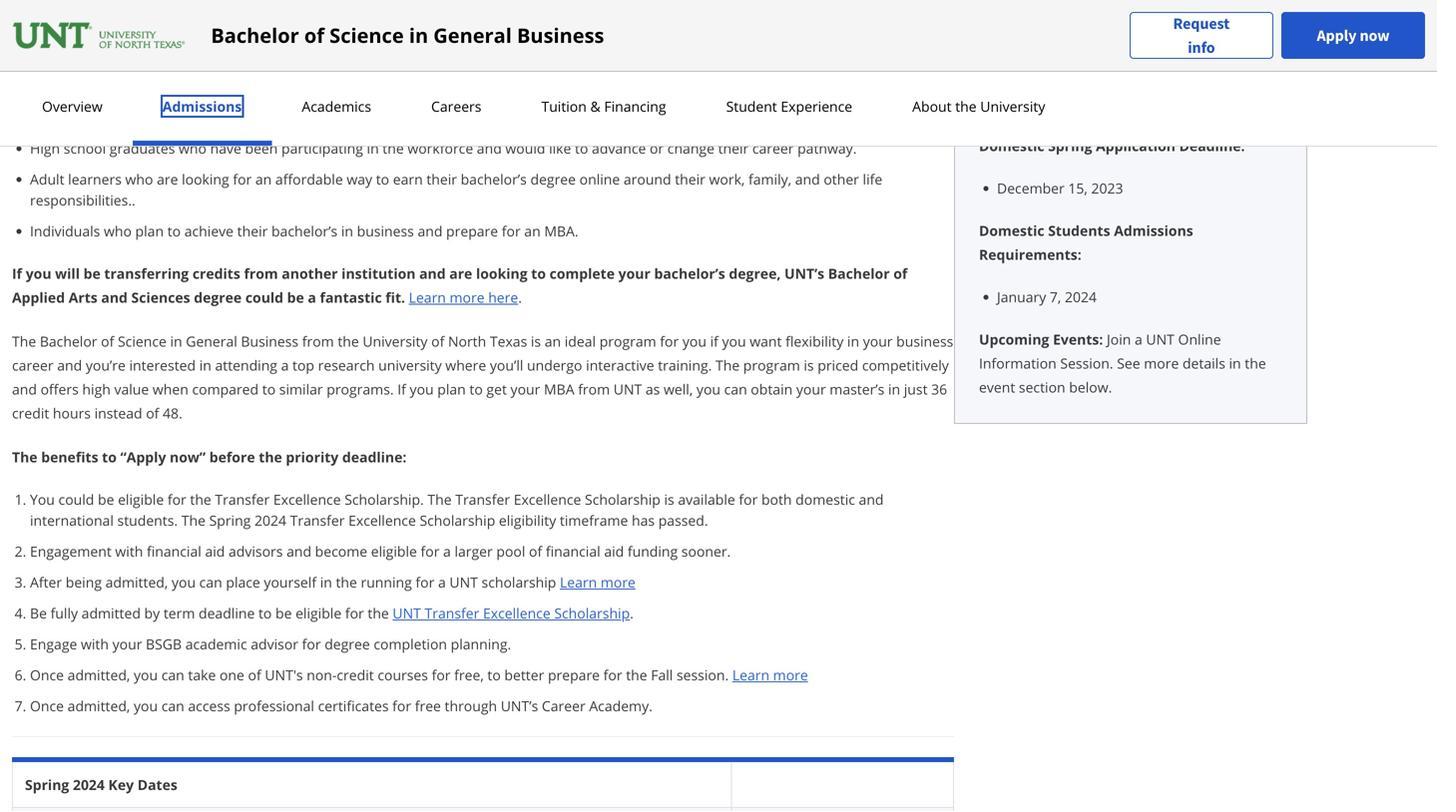 Task type: locate. For each thing, give the bounding box(es) containing it.
0 vertical spatial business
[[357, 222, 414, 241]]

for left the larger
[[421, 542, 440, 561]]

more
[[450, 288, 485, 307], [1144, 354, 1179, 373], [601, 573, 636, 592], [773, 666, 808, 685]]

degree inside if you will be transferring credits from another institution and are looking to complete your bachelor's degree, unt's bachelor of applied arts and sciences degree could be a fantastic fit.
[[194, 288, 242, 307]]

excellence up eligibility
[[514, 490, 581, 509]]

0 vertical spatial application
[[979, 68, 1059, 87]]

unt inside the bachelor of science in general business from the university of north texas is an ideal program for you if you want flexibility in your business career and you're interested in attending a top research university where you'll undergo interactive training. the program is priced competitively and offers high value when compared to similar programs. if you plan to get your mba from unt as well, you can obtain your master's in just 36 credit hours instead of 48.
[[614, 380, 642, 399]]

2 vertical spatial list item
[[30, 665, 954, 686]]

program up interactive
[[600, 332, 656, 351]]

2024 inside you could be eligible for the transfer excellence scholarship. the transfer excellence scholarship is available for both domestic and international students. the spring 2024 transfer excellence scholarship eligibility timeframe has passed.
[[255, 511, 287, 530]]

business inside the bachelor of science in general business from the university of north texas is an ideal program for you if you want flexibility in your business career and you're interested in attending a top research university where you'll undergo interactive training. the program is priced competitively and offers high value when compared to similar programs. if you plan to get your mba from unt as well, you can obtain your master's in just 36 credit hours instead of 48.
[[897, 332, 954, 351]]

prepare down adult learners who are looking for an affordable way to earn their bachelor's degree online around their work, family, and other life responsibilities..
[[446, 222, 498, 241]]

session.
[[1061, 354, 1114, 373]]

1 horizontal spatial bachelor's
[[461, 170, 527, 189]]

3 list item from the top
[[30, 665, 954, 686]]

0 horizontal spatial if
[[12, 264, 22, 283]]

1 horizontal spatial now
[[1360, 25, 1390, 45]]

1 vertical spatial plan
[[437, 380, 466, 399]]

funding
[[628, 542, 678, 561]]

with inside "list item"
[[73, 108, 101, 127]]

2 vertical spatial learn
[[733, 666, 770, 685]]

1 once from the top
[[30, 666, 64, 685]]

excellence down priority
[[273, 490, 341, 509]]

1 vertical spatial admitted,
[[68, 666, 130, 685]]

0 vertical spatial business
[[517, 21, 604, 49]]

7,
[[1050, 287, 1061, 306]]

1 vertical spatial list item
[[30, 603, 954, 624]]

experience
[[781, 97, 853, 116]]

fantastic
[[320, 288, 382, 307]]

1 vertical spatial admissions
[[1114, 221, 1194, 240]]

student experience
[[726, 97, 853, 116]]

0 horizontal spatial are
[[157, 170, 178, 189]]

0 horizontal spatial an
[[255, 170, 272, 189]]

list containing you could be eligible for the transfer excellence scholarship. the transfer excellence scholarship is available for both domestic and international students. the spring 2024 transfer excellence scholarship eligibility timeframe has passed.
[[20, 489, 954, 717]]

have
[[210, 139, 241, 158]]

an up undergo
[[545, 332, 561, 351]]

of
[[304, 21, 324, 49], [894, 264, 908, 283], [101, 332, 114, 351], [431, 332, 445, 351], [146, 404, 159, 423], [529, 542, 542, 561], [248, 666, 261, 685]]

open.
[[1218, 68, 1257, 87]]

free
[[415, 697, 441, 716]]

to right like
[[575, 139, 588, 158]]

admissions
[[163, 97, 242, 116], [1114, 221, 1194, 240]]

0 vertical spatial once
[[30, 666, 64, 685]]

your right "complete" at the left of the page
[[619, 264, 651, 283]]

january 7, 2024
[[997, 287, 1097, 306]]

2 vertical spatial eligible
[[296, 604, 342, 623]]

event
[[979, 378, 1015, 397]]

if up applied
[[12, 264, 22, 283]]

1 vertical spatial business
[[241, 332, 299, 351]]

with for financial
[[115, 542, 143, 561]]

for inside the bachelor of science in general business from the university of north texas is an ideal program for you if you want flexibility in your business career and you're interested in attending a top research university where you'll undergo interactive training. the program is priced competitively and offers high value when compared to similar programs. if you plan to get your mba from unt as well, you can obtain your master's in just 36 credit hours instead of 48.
[[660, 332, 679, 351]]

high school graduates who have been participating in the workforce and would like to advance or change their career pathway. list item
[[30, 138, 954, 159]]

0 horizontal spatial application
[[979, 68, 1059, 87]]

are down graduates
[[157, 170, 178, 189]]

or inside list item
[[650, 139, 664, 158]]

excellence
[[273, 490, 341, 509], [514, 490, 581, 509], [349, 511, 416, 530], [483, 604, 551, 623]]

2 vertical spatial scholarship
[[554, 604, 630, 623]]

transferring
[[104, 264, 189, 283]]

unt left online
[[1146, 330, 1175, 349]]

2 once from the top
[[30, 697, 64, 716]]

now right apply
[[1360, 25, 1390, 45]]

2024 up advisors
[[255, 511, 287, 530]]

1 horizontal spatial unt's
[[785, 264, 825, 283]]

here
[[488, 288, 518, 307]]

you down university on the left top of the page
[[410, 380, 434, 399]]

1 horizontal spatial plan
[[437, 380, 466, 399]]

to left "complete" at the left of the page
[[531, 264, 546, 283]]

1 vertical spatial learn more link
[[733, 666, 808, 685]]

0 horizontal spatial bachelor
[[40, 332, 97, 351]]

can left obtain
[[724, 380, 747, 399]]

competitively
[[862, 356, 949, 375]]

of up competitively
[[894, 264, 908, 283]]

1 vertical spatial if
[[398, 380, 406, 399]]

0 vertical spatial now
[[1360, 25, 1390, 45]]

january
[[1067, 92, 1116, 111], [997, 287, 1046, 306]]

can left place
[[199, 573, 222, 592]]

domestic up december
[[979, 136, 1045, 155]]

the
[[12, 332, 36, 351], [716, 356, 740, 375], [12, 448, 38, 467], [428, 490, 452, 509], [181, 511, 206, 530]]

is down request info
[[1170, 68, 1181, 87]]

from
[[244, 264, 278, 283], [302, 332, 334, 351], [578, 380, 610, 399]]

from up top
[[302, 332, 334, 351]]

business inside list item
[[357, 222, 414, 241]]

their
[[718, 139, 749, 158], [427, 170, 457, 189], [675, 170, 706, 189], [237, 222, 268, 241]]

your inside if you will be transferring credits from another institution and are looking to complete your bachelor's degree, unt's bachelor of applied arts and sciences degree could be a fantastic fit.
[[619, 264, 651, 283]]

join
[[1107, 330, 1131, 349]]

bachelor of science in general business
[[211, 21, 604, 49]]

if inside the bachelor of science in general business from the university of north texas is an ideal program for you if you want flexibility in your business career and you're interested in attending a top research university where you'll undergo interactive training. the program is priced competitively and offers high value when compared to similar programs. if you plan to get your mba from unt as well, you can obtain your master's in just 36 credit hours instead of 48.
[[398, 380, 406, 399]]

. up the texas
[[518, 288, 522, 307]]

2 horizontal spatial eligible
[[371, 542, 417, 561]]

0 horizontal spatial looking
[[182, 170, 229, 189]]

to right way
[[376, 170, 389, 189]]

1 vertical spatial once
[[30, 697, 64, 716]]

from inside if you will be transferring credits from another institution and are looking to complete your bachelor's degree, unt's bachelor of applied arts and sciences degree could be a fantastic fit.
[[244, 264, 278, 283]]

2 financial from the left
[[546, 542, 601, 561]]

science inside the bachelor of science in general business from the university of north texas is an ideal program for you if you want flexibility in your business career and you're interested in attending a top research university where you'll undergo interactive training. the program is priced competitively and offers high value when compared to similar programs. if you plan to get your mba from unt as well, you can obtain your master's in just 36 credit hours instead of 48.
[[118, 332, 167, 351]]

pool
[[497, 542, 525, 561]]

request info
[[1173, 13, 1230, 57]]

0 horizontal spatial aid
[[205, 542, 225, 561]]

better
[[505, 666, 544, 685]]

2 domestic from the top
[[979, 221, 1045, 240]]

looking down have
[[182, 170, 229, 189]]

is inside application for spring 2024 is now open. class begins: january 2024.
[[1170, 68, 1181, 87]]

1 horizontal spatial .
[[630, 604, 634, 623]]

0 vertical spatial could
[[245, 288, 284, 307]]

learn more link for once admitted, you can take one of unt's non-credit courses for free, to better prepare for the fall session.
[[733, 666, 808, 685]]

an left mba.
[[524, 222, 541, 241]]

passed.
[[659, 511, 708, 530]]

0 horizontal spatial plan
[[135, 222, 164, 241]]

1 vertical spatial list
[[20, 489, 954, 717]]

to right free,
[[488, 666, 501, 685]]

scholarship up the larger
[[420, 511, 495, 530]]

once for once admitted, you can access professional certificates for free through unt's career academy.
[[30, 697, 64, 716]]

2 list from the top
[[20, 489, 954, 717]]

0 vertical spatial domestic
[[979, 136, 1045, 155]]

be
[[30, 604, 47, 623]]

plan inside the bachelor of science in general business from the university of north texas is an ideal program for you if you want flexibility in your business career and you're interested in attending a top research university where you'll undergo interactive training. the program is priced competitively and offers high value when compared to similar programs. if you plan to get your mba from unt as well, you can obtain your master's in just 36 credit hours instead of 48.
[[437, 380, 466, 399]]

a left top
[[281, 356, 289, 375]]

1 horizontal spatial looking
[[476, 264, 528, 283]]

unt
[[1146, 330, 1175, 349], [614, 380, 642, 399], [450, 573, 478, 592], [393, 604, 421, 623]]

instead
[[94, 404, 142, 423]]

spring up "15,"
[[1048, 136, 1093, 155]]

aid down timeframe
[[604, 542, 624, 561]]

0 vertical spatial list
[[20, 107, 954, 242]]

eligible down the after being admitted, you can place yourself in the running for a unt scholarship learn more on the left bottom of page
[[296, 604, 342, 623]]

bachelor's
[[461, 170, 527, 189], [271, 222, 338, 241], [654, 264, 726, 283]]

you right the if
[[722, 332, 746, 351]]

plan inside individuals who plan to achieve their bachelor's in business and prepare for an mba. list item
[[135, 222, 164, 241]]

their down workforce
[[427, 170, 457, 189]]

learn more link for after being admitted, you can place yourself in the running for a unt scholarship
[[560, 573, 636, 592]]

0 vertical spatial learn more link
[[560, 573, 636, 592]]

with for 45
[[73, 108, 101, 127]]

. inside list item
[[630, 604, 634, 623]]

or
[[124, 108, 138, 127], [650, 139, 664, 158]]

list item containing after being admitted, you can place yourself in the running for a unt scholarship
[[30, 572, 954, 593]]

transfer
[[215, 490, 270, 509], [455, 490, 510, 509], [290, 511, 345, 530], [425, 604, 480, 623]]

benefits
[[41, 448, 98, 467]]

be down 'yourself'
[[276, 604, 292, 623]]

hours
[[53, 404, 91, 423]]

spring
[[1087, 68, 1131, 87], [1048, 136, 1093, 155], [209, 511, 251, 530], [25, 776, 69, 795]]

1 vertical spatial looking
[[476, 264, 528, 283]]

1 vertical spatial unt's
[[501, 697, 538, 716]]

unt down the larger
[[450, 573, 478, 592]]

. down funding
[[630, 604, 634, 623]]

1 horizontal spatial program
[[744, 356, 800, 375]]

business
[[357, 222, 414, 241], [897, 332, 954, 351]]

1 horizontal spatial an
[[524, 222, 541, 241]]

1 horizontal spatial january
[[1067, 92, 1116, 111]]

the down the benefits to "apply now" before the priority deadline:
[[190, 490, 211, 509]]

you
[[30, 490, 55, 509]]

domestic for domestic students admissions requirements:
[[979, 221, 1045, 240]]

1 horizontal spatial financial
[[546, 542, 601, 561]]

in right for?
[[409, 21, 428, 49]]

1 list item from the top
[[30, 572, 954, 593]]

list item down engage with your bsgb academic advisor for degree completion planning. list item
[[30, 665, 954, 686]]

and left other
[[795, 170, 820, 189]]

could down another
[[245, 288, 284, 307]]

term
[[164, 604, 195, 623]]

below.
[[1069, 378, 1112, 397]]

admissions down 'december 15, 2023' 'list item'
[[1114, 221, 1194, 240]]

0 vertical spatial career
[[753, 139, 794, 158]]

0 vertical spatial program
[[600, 332, 656, 351]]

0 horizontal spatial or
[[124, 108, 138, 127]]

to inside adult learners who are looking for an affordable way to earn their bachelor's degree online around their work, family, and other life responsibilities..
[[376, 170, 389, 189]]

business up tuition
[[517, 21, 604, 49]]

financial down students.
[[147, 542, 201, 561]]

list item
[[30, 572, 954, 593], [30, 603, 954, 624], [30, 665, 954, 686]]

0 vertical spatial unt's
[[785, 264, 825, 283]]

2 vertical spatial admitted,
[[68, 697, 130, 716]]

1 vertical spatial eligible
[[371, 542, 417, 561]]

are
[[157, 170, 178, 189], [449, 264, 473, 283]]

general
[[434, 21, 512, 49], [186, 332, 237, 351]]

1 horizontal spatial general
[[434, 21, 512, 49]]

if down university on the left top of the page
[[398, 380, 406, 399]]

1 vertical spatial science
[[118, 332, 167, 351]]

and down those with 45 or fewer transferable college credits. "list item"
[[477, 139, 502, 158]]

for up the academy.
[[604, 666, 622, 685]]

requirements:
[[979, 245, 1082, 264]]

now inside button
[[1360, 25, 1390, 45]]

business up institution
[[357, 222, 414, 241]]

bachelor
[[211, 21, 299, 49], [828, 264, 890, 283], [40, 332, 97, 351]]

transferable
[[182, 108, 262, 127]]

scholarship down "scholarship"
[[554, 604, 630, 623]]

eligible up students.
[[118, 490, 164, 509]]

school
[[64, 139, 106, 158]]

2 horizontal spatial from
[[578, 380, 610, 399]]

the inside the bachelor of science in general business from the university of north texas is an ideal program for you if you want flexibility in your business career and you're interested in attending a top research university where you'll undergo interactive training. the program is priced competitively and offers high value when compared to similar programs. if you plan to get your mba from unt as well, you can obtain your master's in just 36 credit hours instead of 48.
[[338, 332, 359, 351]]

begins:
[[1016, 92, 1063, 111]]

other
[[824, 170, 859, 189]]

learn right fit.
[[409, 288, 446, 307]]

0 vertical spatial plan
[[135, 222, 164, 241]]

0 horizontal spatial prepare
[[446, 222, 498, 241]]

2 vertical spatial bachelor
[[40, 332, 97, 351]]

bachelor up transferable
[[211, 21, 299, 49]]

0 horizontal spatial science
[[118, 332, 167, 351]]

1 vertical spatial now
[[1185, 68, 1215, 87]]

apply now button
[[1282, 12, 1426, 59]]

who down responsibilities..
[[104, 222, 132, 241]]

fall
[[651, 666, 673, 685]]

1 horizontal spatial could
[[245, 288, 284, 307]]

with for your
[[81, 635, 109, 654]]

through
[[445, 697, 497, 716]]

unt's inside list item
[[501, 697, 538, 716]]

0 vertical spatial science
[[330, 21, 404, 49]]

1 vertical spatial with
[[115, 542, 143, 561]]

life
[[863, 170, 883, 189]]

spring up advisors
[[209, 511, 251, 530]]

0 horizontal spatial financial
[[147, 542, 201, 561]]

certificates
[[318, 697, 389, 716]]

academy.
[[589, 697, 653, 716]]

admissions down who is this degree for?
[[163, 97, 242, 116]]

mba
[[544, 380, 575, 399]]

2024 right 7,
[[1065, 287, 1097, 306]]

who
[[12, 38, 85, 85]]

with down students.
[[115, 542, 143, 561]]

0 vertical spatial list item
[[30, 572, 954, 593]]

an inside adult learners who are looking for an affordable way to earn their bachelor's degree online around their work, family, and other life responsibilities..
[[255, 170, 272, 189]]

will
[[55, 264, 80, 283]]

students.
[[117, 511, 178, 530]]

1 horizontal spatial admissions
[[1114, 221, 1194, 240]]

domestic inside domestic students admissions requirements:
[[979, 221, 1045, 240]]

be up international on the bottom left of page
[[98, 490, 114, 509]]

1 vertical spatial prepare
[[548, 666, 600, 685]]

0 horizontal spatial program
[[600, 332, 656, 351]]

1 vertical spatial learn
[[560, 573, 597, 592]]

to inside if you will be transferring credits from another institution and are looking to complete your bachelor's degree, unt's bachelor of applied arts and sciences degree could be a fantastic fit.
[[531, 264, 546, 283]]

events:
[[1053, 330, 1103, 349]]

credit inside list item
[[337, 666, 374, 685]]

1 horizontal spatial aid
[[604, 542, 624, 561]]

0 horizontal spatial university
[[363, 332, 428, 351]]

1 vertical spatial an
[[524, 222, 541, 241]]

bachelor inside the bachelor of science in general business from the university of north texas is an ideal program for you if you want flexibility in your business career and you're interested in attending a top research university where you'll undergo interactive training. the program is priced competitively and offers high value when compared to similar programs. if you plan to get your mba from unt as well, you can obtain your master's in just 36 credit hours instead of 48.
[[40, 332, 97, 351]]

be inside you could be eligible for the transfer excellence scholarship. the transfer excellence scholarship is available for both domestic and international students. the spring 2024 transfer excellence scholarship eligibility timeframe has passed.
[[98, 490, 114, 509]]

1 vertical spatial who
[[125, 170, 153, 189]]

engagement with financial aid advisors and become eligible for a larger pool of financial aid funding sooner. list item
[[30, 541, 954, 562]]

1 horizontal spatial are
[[449, 264, 473, 283]]

domestic students admissions requirements:
[[979, 221, 1194, 264]]

1 vertical spatial bachelor's
[[271, 222, 338, 241]]

plan up transferring
[[135, 222, 164, 241]]

0 vertical spatial admissions
[[163, 97, 242, 116]]

1 horizontal spatial learn more link
[[733, 666, 808, 685]]

from right credits at top left
[[244, 264, 278, 283]]

unt inside join a unt online information session. see more details in the event section below.
[[1146, 330, 1175, 349]]

after being admitted, you can place yourself in the running for a unt scholarship learn more
[[30, 573, 636, 592]]

learn more link down timeframe
[[560, 573, 636, 592]]

bachelor inside if you will be transferring credits from another institution and are looking to complete your bachelor's degree, unt's bachelor of applied arts and sciences degree could be a fantastic fit.
[[828, 264, 890, 283]]

list item up engage with your bsgb academic advisor for degree completion planning. list item
[[30, 603, 954, 624]]

1 domestic from the top
[[979, 136, 1045, 155]]

looking
[[182, 170, 229, 189], [476, 264, 528, 283]]

deadline:
[[342, 448, 407, 467]]

0 horizontal spatial now
[[1185, 68, 1215, 87]]

2 horizontal spatial bachelor's
[[654, 264, 726, 283]]

application inside application for spring 2024 is now open. class begins: january 2024.
[[979, 68, 1059, 87]]

2 vertical spatial with
[[81, 635, 109, 654]]

2024 up 2024. at the right top of page
[[1134, 68, 1166, 87]]

0 vertical spatial with
[[73, 108, 101, 127]]

for left free,
[[432, 666, 451, 685]]

list
[[20, 107, 954, 242], [20, 489, 954, 717]]

0 vertical spatial january
[[1067, 92, 1116, 111]]

with
[[73, 108, 101, 127], [115, 542, 143, 561], [81, 635, 109, 654]]

career inside the bachelor of science in general business from the university of north texas is an ideal program for you if you want flexibility in your business career and you're interested in attending a top research university where you'll undergo interactive training. the program is priced competitively and offers high value when compared to similar programs. if you plan to get your mba from unt as well, you can obtain your master's in just 36 credit hours instead of 48.
[[12, 356, 54, 375]]

1 horizontal spatial university
[[981, 97, 1046, 116]]

university
[[378, 356, 442, 375]]

1 horizontal spatial career
[[753, 139, 794, 158]]

1 vertical spatial bachelor
[[828, 264, 890, 283]]

spring inside application for spring 2024 is now open. class begins: january 2024.
[[1087, 68, 1131, 87]]

unt's
[[785, 264, 825, 283], [501, 697, 538, 716]]

is inside you could be eligible for the transfer excellence scholarship. the transfer excellence scholarship is available for both domestic and international students. the spring 2024 transfer excellence scholarship eligibility timeframe has passed.
[[664, 490, 675, 509]]

careers
[[431, 97, 482, 116]]

0 vertical spatial .
[[518, 288, 522, 307]]

high
[[30, 139, 60, 158]]

credits.
[[315, 108, 362, 127]]

if you will be transferring credits from another institution and are looking to complete your bachelor's degree, unt's bachelor of applied arts and sciences degree could be a fantastic fit.
[[12, 264, 908, 307]]

admitted,
[[105, 573, 168, 592], [68, 666, 130, 685], [68, 697, 130, 716]]

one
[[220, 666, 244, 685]]

could inside you could be eligible for the transfer excellence scholarship. the transfer excellence scholarship is available for both domestic and international students. the spring 2024 transfer excellence scholarship eligibility timeframe has passed.
[[58, 490, 94, 509]]

0 vertical spatial looking
[[182, 170, 229, 189]]

once for once admitted, you can take one of unt's non-credit courses for free, to better prepare for the fall session. learn more
[[30, 666, 64, 685]]

is down flexibility
[[804, 356, 814, 375]]

learn right session.
[[733, 666, 770, 685]]

0 vertical spatial an
[[255, 170, 272, 189]]

excellence down scholarship.
[[349, 511, 416, 530]]

university right about
[[981, 97, 1046, 116]]

top
[[293, 356, 314, 375]]

degree up transferable
[[194, 38, 304, 85]]

high
[[82, 380, 111, 399]]

business up 'attending'
[[241, 332, 299, 351]]

when
[[153, 380, 188, 399]]

bachelor's inside adult learners who are looking for an affordable way to earn their bachelor's degree online around their work, family, and other life responsibilities..
[[461, 170, 527, 189]]

1 list from the top
[[20, 107, 954, 242]]

information
[[979, 354, 1057, 373]]

a inside the bachelor of science in general business from the university of north texas is an ideal program for you if you want flexibility in your business career and you're interested in attending a top research university where you'll undergo interactive training. the program is priced competitively and offers high value when compared to similar programs. if you plan to get your mba from unt as well, you can obtain your master's in just 36 credit hours instead of 48.
[[281, 356, 289, 375]]

0 vertical spatial eligible
[[118, 490, 164, 509]]

for right running
[[416, 573, 435, 592]]

to up engage with your bsgb academic advisor for degree completion planning.
[[259, 604, 272, 623]]

in up interested
[[170, 332, 182, 351]]

career up offers
[[12, 356, 54, 375]]

fully
[[50, 604, 78, 623]]

spring 2024 key dates
[[25, 776, 178, 795]]

1 vertical spatial are
[[449, 264, 473, 283]]

of left north
[[431, 332, 445, 351]]

session.
[[677, 666, 729, 685]]

an down been
[[255, 170, 272, 189]]

general up careers
[[434, 21, 512, 49]]

change
[[668, 139, 715, 158]]

now inside application for spring 2024 is now open. class begins: january 2024.
[[1185, 68, 1215, 87]]

2 list item from the top
[[30, 603, 954, 624]]

online
[[1178, 330, 1221, 349]]

the down the if
[[716, 356, 740, 375]]

0 vertical spatial are
[[157, 170, 178, 189]]

career inside list item
[[753, 139, 794, 158]]

list item containing be fully admitted by term deadline to be eligible for the
[[30, 603, 954, 624]]

1 vertical spatial university
[[363, 332, 428, 351]]

1 horizontal spatial from
[[302, 332, 334, 351]]

45
[[104, 108, 120, 127]]



Task type: describe. For each thing, give the bounding box(es) containing it.
more inside join a unt online information session. see more details in the event section below.
[[1144, 354, 1179, 373]]

you up term
[[172, 573, 196, 592]]

if inside if you will be transferring credits from another institution and are looking to complete your bachelor's degree, unt's bachelor of applied arts and sciences degree could be a fantastic fit.
[[12, 264, 22, 283]]

you right well,
[[697, 380, 721, 399]]

and inside you could be eligible for the transfer excellence scholarship. the transfer excellence scholarship is available for both domestic and international students. the spring 2024 transfer excellence scholarship eligibility timeframe has passed.
[[859, 490, 884, 509]]

scholarship.
[[345, 490, 424, 509]]

similar
[[279, 380, 323, 399]]

learn more here .
[[409, 288, 522, 307]]

deadline:
[[1180, 136, 1245, 155]]

engage with your bsgb academic advisor for degree completion planning. list item
[[30, 634, 954, 655]]

students
[[1048, 221, 1111, 240]]

and up offers
[[57, 356, 82, 375]]

in up way
[[367, 139, 379, 158]]

in up priced at the top right of the page
[[847, 332, 860, 351]]

0 vertical spatial bachelor
[[211, 21, 299, 49]]

2023
[[1092, 179, 1124, 198]]

0 vertical spatial general
[[434, 21, 512, 49]]

upcoming
[[979, 330, 1050, 349]]

transfer up become
[[290, 511, 345, 530]]

credits
[[193, 264, 240, 283]]

you inside if you will be transferring credits from another institution and are looking to complete your bachelor's degree, unt's bachelor of applied arts and sciences degree could be a fantastic fit.
[[26, 264, 51, 283]]

to left the get
[[470, 380, 483, 399]]

looking inside if you will be transferring credits from another institution and are looking to complete your bachelor's degree, unt's bachelor of applied arts and sciences degree could be a fantastic fit.
[[476, 264, 528, 283]]

bsgb
[[146, 635, 182, 654]]

once admitted, you can access professional certificates for free through unt's career academy. list item
[[30, 696, 954, 717]]

want
[[750, 332, 782, 351]]

1 aid from the left
[[205, 542, 225, 561]]

domestic for domestic spring application deadline:
[[979, 136, 1045, 155]]

and inside adult learners who are looking for an affordable way to earn their bachelor's degree online around their work, family, and other life responsibilities..
[[795, 170, 820, 189]]

you could be eligible for the transfer excellence scholarship. the transfer excellence scholarship is available for both domestic and international students. the spring 2024 transfer excellence scholarship eligibility timeframe has passed.
[[30, 490, 884, 530]]

another
[[282, 264, 338, 283]]

by
[[144, 604, 160, 623]]

list item containing once admitted, you can take one of unt's non-credit courses for free, to better prepare for the fall session.
[[30, 665, 954, 686]]

their right achieve
[[237, 222, 268, 241]]

the up earn
[[383, 139, 404, 158]]

january inside application for spring 2024 is now open. class begins: january 2024.
[[1067, 92, 1116, 111]]

and right arts
[[101, 288, 128, 307]]

master's
[[830, 380, 885, 399]]

of up academics
[[304, 21, 324, 49]]

more left here
[[450, 288, 485, 307]]

january inside list item
[[997, 287, 1046, 306]]

yourself
[[264, 573, 317, 592]]

planning.
[[451, 635, 511, 654]]

engage
[[30, 635, 77, 654]]

career
[[542, 697, 586, 716]]

0 vertical spatial university
[[981, 97, 1046, 116]]

2024 inside application for spring 2024 is now open. class begins: january 2024.
[[1134, 68, 1166, 87]]

more right session.
[[773, 666, 808, 685]]

join a unt online information session. see more details in the event section below.
[[979, 330, 1266, 397]]

or inside "list item"
[[124, 108, 138, 127]]

to left achieve
[[167, 222, 181, 241]]

in inside join a unt online information session. see more details in the event section below.
[[1229, 354, 1241, 373]]

of inside if you will be transferring credits from another institution and are looking to complete your bachelor's degree, unt's bachelor of applied arts and sciences degree could be a fantastic fit.
[[894, 264, 908, 283]]

international
[[30, 511, 114, 530]]

just
[[904, 380, 928, 399]]

university of north texas image
[[12, 19, 187, 51]]

for inside adult learners who are looking for an affordable way to earn their bachelor's degree online around their work, family, and other life responsibilities..
[[233, 170, 252, 189]]

financing
[[604, 97, 666, 116]]

admitted, for access
[[68, 697, 130, 716]]

is left this
[[94, 38, 118, 85]]

for inside application for spring 2024 is now open. class begins: january 2024.
[[1063, 68, 1083, 87]]

and left offers
[[12, 380, 37, 399]]

unt's
[[265, 666, 303, 685]]

for left free at the left bottom of page
[[392, 697, 411, 716]]

48.
[[163, 404, 182, 423]]

tuition
[[542, 97, 587, 116]]

your up competitively
[[863, 332, 893, 351]]

in up institution
[[341, 222, 353, 241]]

participating
[[282, 139, 363, 158]]

spring left key
[[25, 776, 69, 795]]

of up you're
[[101, 332, 114, 351]]

interactive
[[586, 356, 654, 375]]

for up non-
[[302, 635, 321, 654]]

north
[[448, 332, 486, 351]]

the left fall
[[626, 666, 647, 685]]

overview
[[42, 97, 103, 116]]

for?
[[313, 38, 373, 85]]

to left the similar
[[262, 380, 276, 399]]

undergo
[[527, 356, 583, 375]]

details
[[1183, 354, 1226, 373]]

the down become
[[336, 573, 357, 592]]

engage with your bsgb academic advisor for degree completion planning.
[[30, 635, 511, 654]]

in up be fully admitted by term deadline to be eligible for the unt transfer excellence scholarship .
[[320, 573, 332, 592]]

1 horizontal spatial business
[[517, 21, 604, 49]]

careers link
[[425, 97, 488, 116]]

upcoming events:
[[979, 330, 1103, 349]]

0 vertical spatial learn
[[409, 288, 446, 307]]

the right students.
[[181, 511, 206, 530]]

is right the texas
[[531, 332, 541, 351]]

an inside the bachelor of science in general business from the university of north texas is an ideal program for you if you want flexibility in your business career and you're interested in attending a top research university where you'll undergo interactive training. the program is priced competitively and offers high value when compared to similar programs. if you plan to get your mba from unt as well, you can obtain your master's in just 36 credit hours instead of 48.
[[545, 332, 561, 351]]

become
[[315, 542, 367, 561]]

1 vertical spatial scholarship
[[420, 511, 495, 530]]

your down priced at the top right of the page
[[796, 380, 826, 399]]

compared
[[192, 380, 259, 399]]

can inside the bachelor of science in general business from the university of north texas is an ideal program for you if you want flexibility in your business career and you're interested in attending a top research university where you'll undergo interactive training. the program is priced competitively and offers high value when compared to similar programs. if you plan to get your mba from unt as well, you can obtain your master's in just 36 credit hours instead of 48.
[[724, 380, 747, 399]]

and down adult learners who are looking for an affordable way to earn their bachelor's degree online around their work, family, and other life responsibilities..
[[418, 222, 443, 241]]

more down funding
[[601, 573, 636, 592]]

key
[[108, 776, 134, 795]]

courses
[[378, 666, 428, 685]]

sciences
[[131, 288, 190, 307]]

the benefits to "apply now" before the priority deadline:
[[12, 448, 407, 467]]

you could be eligible for the transfer excellence scholarship. the transfer excellence scholarship is available for both domestic and international students. the spring 2024 transfer excellence scholarship eligibility timeframe has passed. list item
[[30, 489, 954, 531]]

could inside if you will be transferring credits from another institution and are looking to complete your bachelor's degree, unt's bachelor of applied arts and sciences degree could be a fantastic fit.
[[245, 288, 284, 307]]

december
[[997, 179, 1065, 198]]

pathway.
[[798, 139, 857, 158]]

university inside the bachelor of science in general business from the university of north texas is an ideal program for you if you want flexibility in your business career and you're interested in attending a top research university where you'll undergo interactive training. the program is priced competitively and offers high value when compared to similar programs. if you plan to get your mba from unt as well, you can obtain your master's in just 36 credit hours instead of 48.
[[363, 332, 428, 351]]

you down "bsgb"
[[134, 666, 158, 685]]

eligible inside the engagement with financial aid advisors and become eligible for a larger pool of financial aid funding sooner. list item
[[371, 542, 417, 561]]

their up work,
[[718, 139, 749, 158]]

general inside the bachelor of science in general business from the university of north texas is an ideal program for you if you want flexibility in your business career and you're interested in attending a top research university where you'll undergo interactive training. the program is priced competitively and offers high value when compared to similar programs. if you plan to get your mba from unt as well, you can obtain your master's in just 36 credit hours instead of 48.
[[186, 332, 237, 351]]

individuals who plan to achieve their bachelor's in business and prepare for an mba. list item
[[30, 221, 954, 242]]

place
[[226, 573, 260, 592]]

the inside you could be eligible for the transfer excellence scholarship. the transfer excellence scholarship is available for both domestic and international students. the spring 2024 transfer excellence scholarship eligibility timeframe has passed.
[[190, 490, 211, 509]]

professional
[[234, 697, 314, 716]]

who inside adult learners who are looking for an affordable way to earn their bachelor's degree online around their work, family, and other life responsibilities..
[[125, 170, 153, 189]]

training.
[[658, 356, 712, 375]]

your right the get
[[511, 380, 540, 399]]

0 vertical spatial prepare
[[446, 222, 498, 241]]

business inside the bachelor of science in general business from the university of north texas is an ideal program for you if you want flexibility in your business career and you're interested in attending a top research university where you'll undergo interactive training. the program is priced competitively and offers high value when compared to similar programs. if you plan to get your mba from unt as well, you can obtain your master's in just 36 credit hours instead of 48.
[[241, 332, 299, 351]]

apply now
[[1317, 25, 1390, 45]]

non-
[[307, 666, 337, 685]]

being
[[66, 573, 102, 592]]

responsibilities..
[[30, 191, 136, 210]]

family,
[[749, 170, 792, 189]]

0 vertical spatial admitted,
[[105, 573, 168, 592]]

you left the if
[[683, 332, 707, 351]]

1 financial from the left
[[147, 542, 201, 561]]

your inside engage with your bsgb academic advisor for degree completion planning. list item
[[112, 635, 142, 654]]

the down applied
[[12, 332, 36, 351]]

can inside 'once admitted, you can access professional certificates for free through unt's career academy.' list item
[[161, 697, 184, 716]]

degree,
[[729, 264, 781, 283]]

spring inside you could be eligible for the transfer excellence scholarship. the transfer excellence scholarship is available for both domestic and international students. the spring 2024 transfer excellence scholarship eligibility timeframe has passed.
[[209, 511, 251, 530]]

this
[[127, 38, 185, 85]]

and up learn more here link
[[419, 264, 446, 283]]

transfer up planning.
[[425, 604, 480, 623]]

way
[[347, 170, 372, 189]]

learn more here link
[[409, 288, 518, 307]]

are inside if you will be transferring credits from another institution and are looking to complete your bachelor's degree, unt's bachelor of applied arts and sciences degree could be a fantastic fit.
[[449, 264, 473, 283]]

transfer up eligibility
[[455, 490, 510, 509]]

overview link
[[36, 97, 109, 116]]

the right before
[[259, 448, 282, 467]]

eligible inside you could be eligible for the transfer excellence scholarship. the transfer excellence scholarship is available for both domestic and international students. the spring 2024 transfer excellence scholarship eligibility timeframe has passed.
[[118, 490, 164, 509]]

2 aid from the left
[[604, 542, 624, 561]]

now"
[[170, 448, 206, 467]]

unt's inside if you will be transferring credits from another institution and are looking to complete your bachelor's degree, unt's bachelor of applied arts and sciences degree could be a fantastic fit.
[[785, 264, 825, 283]]

0 horizontal spatial bachelor's
[[271, 222, 338, 241]]

1 vertical spatial program
[[744, 356, 800, 375]]

december 15, 2023 list item
[[997, 178, 1283, 199]]

learners
[[68, 170, 122, 189]]

those
[[30, 108, 69, 127]]

1 horizontal spatial science
[[330, 21, 404, 49]]

you left access
[[134, 697, 158, 716]]

earn
[[393, 170, 423, 189]]

2 vertical spatial from
[[578, 380, 610, 399]]

section
[[1019, 378, 1066, 397]]

the left benefits
[[12, 448, 38, 467]]

the right scholarship.
[[428, 490, 452, 509]]

transfer down before
[[215, 490, 270, 509]]

unt up completion
[[393, 604, 421, 623]]

15,
[[1069, 179, 1088, 198]]

an inside individuals who plan to achieve their bachelor's in business and prepare for an mba. list item
[[524, 222, 541, 241]]

their down change at the left top
[[675, 170, 706, 189]]

a inside join a unt online information session. see more details in the event section below.
[[1135, 330, 1143, 349]]

degree down be fully admitted by term deadline to be eligible for the unt transfer excellence scholarship .
[[325, 635, 370, 654]]

for up students.
[[168, 490, 186, 509]]

the down running
[[368, 604, 389, 623]]

of left 48.
[[146, 404, 159, 423]]

can left take
[[161, 666, 184, 685]]

degree inside adult learners who are looking for an affordable way to earn their bachelor's degree online around their work, family, and other life responsibilities..
[[531, 170, 576, 189]]

1 horizontal spatial prepare
[[548, 666, 600, 685]]

of right the pool
[[529, 542, 542, 561]]

those with 45 or fewer transferable college credits.
[[30, 108, 362, 127]]

to left "apply
[[102, 448, 117, 467]]

the inside join a unt online information session. see more details in the event section below.
[[1245, 354, 1266, 373]]

1 horizontal spatial learn
[[560, 573, 597, 592]]

a right running
[[438, 573, 446, 592]]

1 horizontal spatial eligible
[[296, 604, 342, 623]]

the left class
[[956, 97, 977, 116]]

larger
[[455, 542, 493, 561]]

and up 'yourself'
[[287, 542, 311, 561]]

0 horizontal spatial admissions
[[163, 97, 242, 116]]

applied
[[12, 288, 65, 307]]

flexibility
[[786, 332, 844, 351]]

academic
[[185, 635, 247, 654]]

credit inside the bachelor of science in general business from the university of north texas is an ideal program for you if you want flexibility in your business career and you're interested in attending a top research university where you'll undergo interactive training. the program is priced competitively and offers high value when compared to similar programs. if you plan to get your mba from unt as well, you can obtain your master's in just 36 credit hours instead of 48.
[[12, 404, 49, 423]]

2024 left key
[[73, 776, 105, 795]]

0 vertical spatial who
[[179, 139, 207, 158]]

2024.
[[1119, 92, 1155, 111]]

2 horizontal spatial learn
[[733, 666, 770, 685]]

after
[[30, 573, 62, 592]]

for down the after being admitted, you can place yourself in the running for a unt scholarship learn more on the left bottom of page
[[345, 604, 364, 623]]

before
[[209, 448, 255, 467]]

excellence down "scholarship"
[[483, 604, 551, 623]]

fewer
[[142, 108, 179, 127]]

has
[[632, 511, 655, 530]]

individuals who plan to achieve their bachelor's in business and prepare for an mba.
[[30, 222, 579, 241]]

"apply
[[120, 448, 166, 467]]

of right one
[[248, 666, 261, 685]]

those with 45 or fewer transferable college credits. list item
[[30, 107, 954, 128]]

1 vertical spatial application
[[1096, 136, 1176, 155]]

list containing those with 45 or fewer transferable college credits.
[[20, 107, 954, 242]]

mba.
[[544, 222, 579, 241]]

offers
[[41, 380, 79, 399]]

be right will
[[83, 264, 101, 283]]

domestic spring application deadline:
[[979, 136, 1245, 155]]

looking inside adult learners who are looking for an affordable way to earn their bachelor's degree online around their work, family, and other life responsibilities..
[[182, 170, 229, 189]]

who is this degree for?
[[12, 38, 373, 85]]

for left both
[[739, 490, 758, 509]]

in left just
[[888, 380, 901, 399]]

are inside adult learners who are looking for an affordable way to earn their bachelor's degree online around their work, family, and other life responsibilities..
[[157, 170, 178, 189]]

january 7, 2024 list item
[[997, 287, 1283, 307]]

in up compared
[[199, 356, 211, 375]]

online
[[580, 170, 620, 189]]

texas
[[490, 332, 527, 351]]

work,
[[709, 170, 745, 189]]

a left the larger
[[443, 542, 451, 561]]

2 vertical spatial who
[[104, 222, 132, 241]]

tuition & financing link
[[536, 97, 672, 116]]

for down adult learners who are looking for an affordable way to earn their bachelor's degree online around their work, family, and other life responsibilities.. list item
[[502, 222, 521, 241]]

0 vertical spatial scholarship
[[585, 490, 661, 509]]

college
[[266, 108, 311, 127]]

a inside if you will be transferring credits from another institution and are looking to complete your bachelor's degree, unt's bachelor of applied arts and sciences degree could be a fantastic fit.
[[308, 288, 316, 307]]

admissions inside domestic students admissions requirements:
[[1114, 221, 1194, 240]]

december 15, 2023
[[997, 179, 1124, 198]]

admitted, for take
[[68, 666, 130, 685]]

adult learners who are looking for an affordable way to earn their bachelor's degree online around their work, family, and other life responsibilities.. list item
[[30, 169, 954, 211]]

research
[[318, 356, 375, 375]]

be down another
[[287, 288, 304, 307]]

bachelor's inside if you will be transferring credits from another institution and are looking to complete your bachelor's degree, unt's bachelor of applied arts and sciences degree could be a fantastic fit.
[[654, 264, 726, 283]]



Task type: vqa. For each thing, say whether or not it's contained in the screenshot.
fit.
yes



